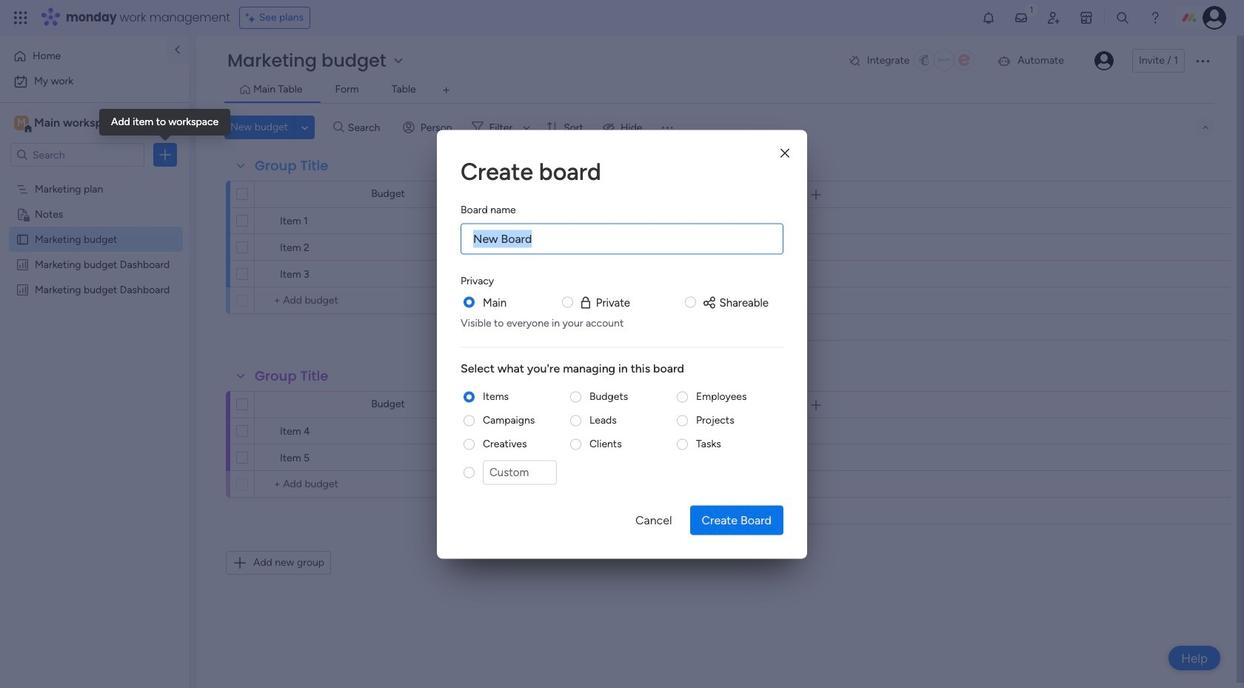 Task type: describe. For each thing, give the bounding box(es) containing it.
0 horizontal spatial kendall parks image
[[1095, 51, 1114, 70]]

2 heading from the top
[[461, 201, 516, 217]]

1 vertical spatial option
[[9, 70, 180, 93]]

public dashboard image
[[16, 282, 30, 296]]

notifications image
[[982, 10, 996, 25]]

New Board Name field
[[461, 223, 784, 254]]

angle down image
[[301, 122, 308, 133]]

monday marketplace image
[[1079, 10, 1094, 25]]

Search field
[[344, 117, 389, 138]]

4 heading from the top
[[461, 360, 784, 377]]

see plans image
[[246, 10, 259, 26]]

2 vertical spatial option
[[0, 175, 189, 178]]

select product image
[[13, 10, 28, 25]]

3 heading from the top
[[461, 273, 494, 288]]

public board image
[[16, 232, 30, 246]]

update feed image
[[1014, 10, 1029, 25]]

workspace image
[[14, 115, 29, 131]]

Custom field
[[483, 460, 557, 484]]



Task type: locate. For each thing, give the bounding box(es) containing it.
heading
[[461, 153, 784, 189], [461, 201, 516, 217], [461, 273, 494, 288], [461, 360, 784, 377]]

list box
[[0, 173, 189, 502]]

0 vertical spatial option
[[9, 44, 158, 68]]

1 image
[[1025, 1, 1039, 17]]

search everything image
[[1116, 10, 1130, 25]]

close image
[[781, 148, 790, 159]]

workspace selection element
[[14, 114, 124, 133]]

invite members image
[[1047, 10, 1062, 25]]

option group
[[461, 389, 784, 493]]

kendall parks image
[[1203, 6, 1227, 30], [1095, 51, 1114, 70]]

1 vertical spatial kendall parks image
[[1095, 51, 1114, 70]]

v2 search image
[[333, 119, 344, 136]]

1 heading from the top
[[461, 153, 784, 189]]

public dashboard image
[[16, 257, 30, 271]]

None field
[[251, 156, 332, 176], [539, 186, 578, 203], [251, 367, 332, 386], [539, 397, 578, 413], [735, 397, 765, 413], [251, 156, 332, 176], [539, 186, 578, 203], [251, 367, 332, 386], [539, 397, 578, 413], [735, 397, 765, 413]]

Search in workspace field
[[31, 146, 124, 163]]

collapse image
[[1200, 121, 1212, 133]]

tab list
[[224, 79, 1215, 103]]

option
[[9, 44, 158, 68], [9, 70, 180, 93], [0, 175, 189, 178]]

add view image
[[443, 85, 449, 96]]

arrow down image
[[518, 119, 536, 136]]

0 vertical spatial kendall parks image
[[1203, 6, 1227, 30]]

tab
[[435, 79, 458, 102]]

1 horizontal spatial kendall parks image
[[1203, 6, 1227, 30]]

help image
[[1148, 10, 1163, 25]]

private board image
[[16, 207, 30, 221]]



Task type: vqa. For each thing, say whether or not it's contained in the screenshot.
Custom field
yes



